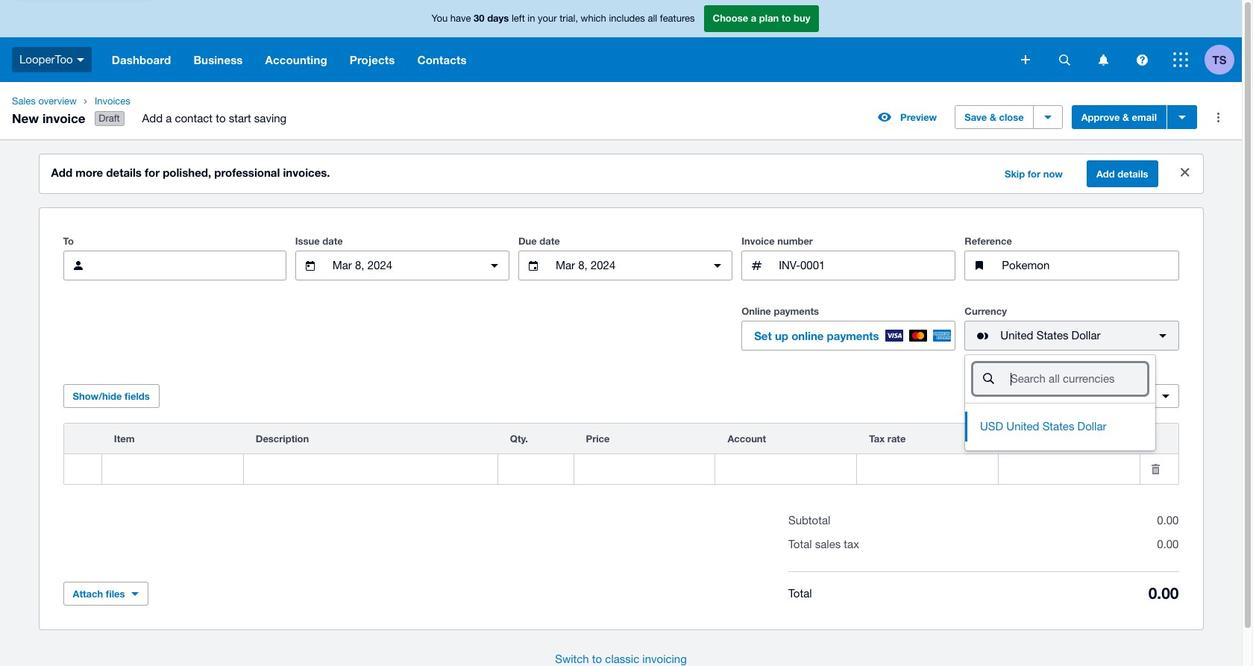 Task type: describe. For each thing, give the bounding box(es) containing it.
1 svg image from the left
[[1059, 54, 1070, 65]]

date for due date
[[540, 235, 560, 247]]

tax exclusive button
[[1082, 384, 1179, 408]]

banner containing ts
[[0, 0, 1242, 82]]

projects
[[350, 53, 395, 66]]

show/hide fields
[[73, 390, 150, 402]]

features
[[660, 13, 695, 24]]

states inside group
[[1043, 420, 1075, 433]]

to
[[63, 235, 74, 247]]

days
[[487, 12, 509, 24]]

polished,
[[163, 166, 211, 179]]

for inside button
[[1028, 168, 1041, 180]]

approve & email
[[1082, 111, 1157, 123]]

number
[[778, 235, 813, 247]]

new invoice
[[12, 110, 85, 126]]

united inside group
[[1007, 420, 1040, 433]]

issue
[[295, 235, 320, 247]]

switch to classic invoicing button
[[543, 645, 699, 666]]

sales
[[12, 96, 36, 107]]

projects button
[[339, 37, 406, 82]]

Issue date text field
[[331, 252, 474, 280]]

united states dollar
[[1001, 329, 1101, 342]]

Invoice number text field
[[778, 252, 955, 280]]

contacts
[[417, 53, 467, 66]]

tax
[[844, 538, 860, 551]]

due date
[[519, 235, 560, 247]]

have
[[451, 13, 471, 24]]

more invoice options image
[[1204, 102, 1233, 132]]

files
[[106, 588, 125, 600]]

show/hide
[[73, 390, 122, 402]]

ts button
[[1205, 37, 1242, 82]]

add details
[[1097, 168, 1149, 180]]

loopertoo
[[19, 53, 73, 65]]

invoice
[[42, 110, 85, 126]]

close
[[1000, 111, 1024, 123]]

attach
[[73, 588, 103, 600]]

rate
[[888, 433, 906, 445]]

Reference text field
[[1001, 252, 1179, 280]]

attach files button
[[63, 582, 148, 606]]

left
[[512, 13, 525, 24]]

invoice number element
[[742, 251, 956, 281]]

dollar inside popup button
[[1072, 329, 1101, 342]]

0 horizontal spatial payments
[[774, 305, 819, 317]]

& for close
[[990, 111, 997, 123]]

account
[[728, 433, 766, 445]]

professional
[[214, 166, 280, 179]]

price
[[586, 433, 610, 445]]

tax rate
[[870, 433, 906, 445]]

currency
[[965, 305, 1007, 317]]

choose
[[713, 12, 749, 24]]

qty.
[[510, 433, 528, 445]]

tax exclusive
[[1092, 390, 1150, 402]]

more
[[76, 166, 103, 179]]

a for contact
[[166, 112, 172, 125]]

online payments
[[742, 305, 819, 317]]

start
[[229, 112, 251, 125]]

save & close button
[[955, 105, 1034, 129]]

classic
[[605, 653, 640, 666]]

switch to classic invoicing
[[555, 653, 687, 666]]

total for total sales tax
[[789, 538, 812, 551]]

group inside search all currencies field
[[966, 355, 1156, 451]]

united inside united states dollar popup button
[[1001, 329, 1034, 342]]

contact element
[[63, 251, 286, 281]]

contacts button
[[406, 37, 478, 82]]

invoices link
[[89, 94, 299, 109]]

you
[[432, 13, 448, 24]]

trial,
[[560, 13, 578, 24]]

add for add a contact to start saving
[[142, 112, 163, 125]]

preview
[[901, 111, 937, 123]]

sales
[[815, 538, 841, 551]]

0.00 for total sales tax
[[1158, 538, 1179, 551]]

invoicing
[[643, 653, 687, 666]]

all
[[648, 13, 658, 24]]

total sales tax
[[789, 538, 860, 551]]

a for plan
[[751, 12, 757, 24]]

skip
[[1005, 168, 1025, 180]]

& for email
[[1123, 111, 1130, 123]]

close image
[[1181, 168, 1190, 177]]

tax for tax rate
[[870, 433, 885, 445]]

dashboard link
[[100, 37, 182, 82]]

set up online payments button
[[742, 321, 956, 351]]

2 svg image from the left
[[1099, 54, 1108, 65]]

add details button
[[1087, 161, 1158, 187]]

subtotal
[[789, 514, 831, 527]]

Search all currencies text field
[[1010, 365, 1147, 393]]

set up online payments
[[755, 329, 880, 343]]

usd
[[981, 420, 1004, 433]]

you have 30 days left in your trial, which includes all features
[[432, 12, 695, 24]]

more date options image for due date
[[703, 251, 733, 281]]

invoices
[[95, 96, 130, 107]]

business
[[194, 53, 243, 66]]

0 horizontal spatial details
[[106, 166, 142, 179]]

add a contact to start saving
[[142, 112, 287, 125]]

draft
[[99, 113, 120, 124]]

Due date text field
[[554, 252, 697, 280]]

plan
[[760, 12, 779, 24]]

tax for tax exclusive
[[1092, 390, 1107, 402]]



Task type: vqa. For each thing, say whether or not it's contained in the screenshot.
menu
no



Task type: locate. For each thing, give the bounding box(es) containing it.
To text field
[[99, 252, 286, 280]]

payments
[[774, 305, 819, 317], [827, 329, 880, 343]]

1 horizontal spatial &
[[1123, 111, 1130, 123]]

0 horizontal spatial tax
[[870, 433, 885, 445]]

none text field inside invoice line item list element
[[244, 455, 498, 484]]

0 horizontal spatial add
[[51, 166, 72, 179]]

0 horizontal spatial date
[[323, 235, 343, 247]]

total for total
[[789, 587, 812, 600]]

0 vertical spatial tax
[[1092, 390, 1107, 402]]

for left polished,
[[145, 166, 160, 179]]

1 vertical spatial tax
[[870, 433, 885, 445]]

due
[[519, 235, 537, 247]]

date for issue date
[[323, 235, 343, 247]]

& inside "approve & email" button
[[1123, 111, 1130, 123]]

for
[[145, 166, 160, 179], [1028, 168, 1041, 180]]

0 vertical spatial payments
[[774, 305, 819, 317]]

united right 'usd' on the bottom of the page
[[1007, 420, 1040, 433]]

&
[[990, 111, 997, 123], [1123, 111, 1130, 123]]

fields
[[125, 390, 150, 402]]

0 horizontal spatial svg image
[[1059, 54, 1070, 65]]

to for plan
[[782, 12, 791, 24]]

0 vertical spatial united
[[1001, 329, 1034, 342]]

details inside button
[[1118, 168, 1149, 180]]

invoice
[[742, 235, 775, 247]]

& right save
[[990, 111, 997, 123]]

dollar inside search all currencies field
[[1078, 420, 1107, 433]]

item
[[114, 433, 135, 445]]

add for add details
[[1097, 168, 1115, 180]]

30
[[474, 12, 485, 24]]

preview button
[[869, 105, 946, 129]]

0 vertical spatial a
[[751, 12, 757, 24]]

amount
[[1011, 433, 1048, 445]]

choose a plan to buy
[[713, 12, 811, 24]]

skip for now button
[[996, 162, 1072, 186]]

to for contact
[[216, 112, 226, 125]]

invoice line item list element
[[63, 423, 1179, 485]]

1 horizontal spatial a
[[751, 12, 757, 24]]

approve
[[1082, 111, 1120, 123]]

0 horizontal spatial a
[[166, 112, 172, 125]]

are
[[1127, 369, 1141, 381]]

1 horizontal spatial for
[[1028, 168, 1041, 180]]

2 vertical spatial 0.00
[[1149, 584, 1179, 603]]

& inside save & close button
[[990, 111, 997, 123]]

1 horizontal spatial add
[[142, 112, 163, 125]]

issue date
[[295, 235, 343, 247]]

sales overview
[[12, 96, 77, 107]]

states
[[1037, 329, 1069, 342], [1043, 420, 1075, 433]]

0 vertical spatial 0.00
[[1158, 514, 1179, 527]]

1 vertical spatial payments
[[827, 329, 880, 343]]

2 horizontal spatial svg image
[[1174, 52, 1189, 67]]

1 vertical spatial a
[[166, 112, 172, 125]]

1 vertical spatial total
[[789, 587, 812, 600]]

to inside button
[[592, 653, 602, 666]]

0.00 for subtotal
[[1158, 514, 1179, 527]]

tax left rate
[[870, 433, 885, 445]]

1 more date options image from the left
[[480, 251, 510, 281]]

& left email
[[1123, 111, 1130, 123]]

none field search all currencies
[[965, 355, 1157, 452]]

add left the more
[[51, 166, 72, 179]]

approve & email button
[[1072, 105, 1167, 129]]

usd united states dollar
[[981, 420, 1107, 433]]

includes
[[609, 13, 645, 24]]

details
[[106, 166, 142, 179], [1118, 168, 1149, 180]]

email
[[1132, 111, 1157, 123]]

0.00
[[1158, 514, 1179, 527], [1158, 538, 1179, 551], [1149, 584, 1179, 603]]

for left now
[[1028, 168, 1041, 180]]

tax down the amounts
[[1092, 390, 1107, 402]]

united down the "currency"
[[1001, 329, 1034, 342]]

business button
[[182, 37, 254, 82]]

2 & from the left
[[1123, 111, 1130, 123]]

banner
[[0, 0, 1242, 82]]

1 horizontal spatial svg image
[[1099, 54, 1108, 65]]

1 total from the top
[[789, 538, 812, 551]]

0 horizontal spatial more date options image
[[480, 251, 510, 281]]

to left buy
[[782, 12, 791, 24]]

group
[[966, 355, 1156, 451]]

1 vertical spatial united
[[1007, 420, 1040, 433]]

more date options image for issue date
[[480, 251, 510, 281]]

invoices.
[[283, 166, 330, 179]]

2 horizontal spatial to
[[782, 12, 791, 24]]

accounting button
[[254, 37, 339, 82]]

attach files
[[73, 588, 125, 600]]

2 date from the left
[[540, 235, 560, 247]]

0 horizontal spatial &
[[990, 111, 997, 123]]

set
[[755, 329, 772, 343]]

united
[[1001, 329, 1034, 342], [1007, 420, 1040, 433]]

tax inside popup button
[[1092, 390, 1107, 402]]

a left plan
[[751, 12, 757, 24]]

1 & from the left
[[990, 111, 997, 123]]

add right now
[[1097, 168, 1115, 180]]

switch
[[555, 653, 589, 666]]

1 date from the left
[[323, 235, 343, 247]]

2 vertical spatial to
[[592, 653, 602, 666]]

1 horizontal spatial to
[[592, 653, 602, 666]]

1 horizontal spatial date
[[540, 235, 560, 247]]

date right due
[[540, 235, 560, 247]]

add more details for polished, professional invoices.
[[51, 166, 330, 179]]

1 horizontal spatial payments
[[827, 329, 880, 343]]

svg image right loopertoo
[[77, 58, 84, 62]]

None field
[[965, 355, 1157, 452], [102, 455, 243, 484], [498, 455, 573, 484], [574, 455, 715, 484], [999, 455, 1140, 484], [102, 455, 243, 484], [498, 455, 573, 484], [574, 455, 715, 484], [999, 455, 1140, 484]]

2 horizontal spatial svg image
[[1137, 54, 1148, 65]]

dollar down tax exclusive
[[1078, 420, 1107, 433]]

add left contact
[[142, 112, 163, 125]]

exclusive
[[1109, 390, 1150, 402]]

None text field
[[244, 455, 498, 484]]

3 svg image from the left
[[1137, 54, 1148, 65]]

to right switch
[[592, 653, 602, 666]]

accounting
[[265, 53, 327, 66]]

a left contact
[[166, 112, 172, 125]]

total down total sales tax
[[789, 587, 812, 600]]

1 vertical spatial 0.00
[[1158, 538, 1179, 551]]

which
[[581, 13, 607, 24]]

group containing usd
[[966, 355, 1156, 451]]

online
[[792, 329, 824, 343]]

svg image
[[1059, 54, 1070, 65], [1099, 54, 1108, 65], [1137, 54, 1148, 65]]

payments inside set up online payments 'popup button'
[[827, 329, 880, 343]]

buy
[[794, 12, 811, 24]]

tax inside invoice line item list element
[[870, 433, 885, 445]]

description
[[256, 433, 309, 445]]

save
[[965, 111, 987, 123]]

0 vertical spatial states
[[1037, 329, 1069, 342]]

details right the more
[[106, 166, 142, 179]]

to inside banner
[[782, 12, 791, 24]]

svg image up close
[[1022, 55, 1031, 64]]

svg image left ts
[[1174, 52, 1189, 67]]

1 horizontal spatial svg image
[[1022, 55, 1031, 64]]

svg image inside loopertoo popup button
[[77, 58, 84, 62]]

1 horizontal spatial details
[[1118, 168, 1149, 180]]

1 vertical spatial to
[[216, 112, 226, 125]]

dollar
[[1072, 329, 1101, 342], [1078, 420, 1107, 433]]

more date options image
[[480, 251, 510, 281], [703, 251, 733, 281]]

new
[[12, 110, 39, 126]]

amounts
[[1082, 369, 1124, 381]]

saving
[[254, 112, 287, 125]]

1 vertical spatial states
[[1043, 420, 1075, 433]]

states down search all currencies text box
[[1043, 420, 1075, 433]]

ts
[[1213, 53, 1227, 66]]

payments right online
[[827, 329, 880, 343]]

2 total from the top
[[789, 587, 812, 600]]

date right issue
[[323, 235, 343, 247]]

0 vertical spatial to
[[782, 12, 791, 24]]

states up search all currencies text box
[[1037, 329, 1069, 342]]

add
[[142, 112, 163, 125], [51, 166, 72, 179], [1097, 168, 1115, 180]]

payments up online
[[774, 305, 819, 317]]

online
[[742, 305, 771, 317]]

up
[[775, 329, 789, 343]]

1 horizontal spatial more date options image
[[703, 251, 733, 281]]

show/hide fields button
[[63, 384, 160, 408]]

reference
[[965, 235, 1013, 247]]

to
[[782, 12, 791, 24], [216, 112, 226, 125], [592, 653, 602, 666]]

save & close
[[965, 111, 1024, 123]]

svg image
[[1174, 52, 1189, 67], [1022, 55, 1031, 64], [77, 58, 84, 62]]

contact
[[175, 112, 213, 125]]

2 horizontal spatial add
[[1097, 168, 1115, 180]]

1 vertical spatial dollar
[[1078, 420, 1107, 433]]

total
[[789, 538, 812, 551], [789, 587, 812, 600]]

0 horizontal spatial for
[[145, 166, 160, 179]]

more line item options element
[[1141, 424, 1179, 454]]

dollar up the amounts
[[1072, 329, 1101, 342]]

0 vertical spatial total
[[789, 538, 812, 551]]

tax
[[1092, 390, 1107, 402], [870, 433, 885, 445]]

details left 'close' icon
[[1118, 168, 1149, 180]]

total down 'subtotal'
[[789, 538, 812, 551]]

skip for now
[[1005, 168, 1063, 180]]

0 vertical spatial dollar
[[1072, 329, 1101, 342]]

remove image
[[1141, 455, 1171, 484]]

add inside button
[[1097, 168, 1115, 180]]

states inside united states dollar popup button
[[1037, 329, 1069, 342]]

to left start
[[216, 112, 226, 125]]

invoice number
[[742, 235, 813, 247]]

now
[[1044, 168, 1063, 180]]

1 horizontal spatial tax
[[1092, 390, 1107, 402]]

sales overview link
[[6, 94, 83, 109]]

add for add more details for polished, professional invoices.
[[51, 166, 72, 179]]

close button
[[1170, 158, 1200, 187]]

in
[[528, 13, 535, 24]]

date
[[323, 235, 343, 247], [540, 235, 560, 247]]

none field containing usd
[[965, 355, 1157, 452]]

0 horizontal spatial to
[[216, 112, 226, 125]]

united states dollar button
[[965, 321, 1179, 351]]

overview
[[38, 96, 77, 107]]

2 more date options image from the left
[[703, 251, 733, 281]]

0 horizontal spatial svg image
[[77, 58, 84, 62]]



